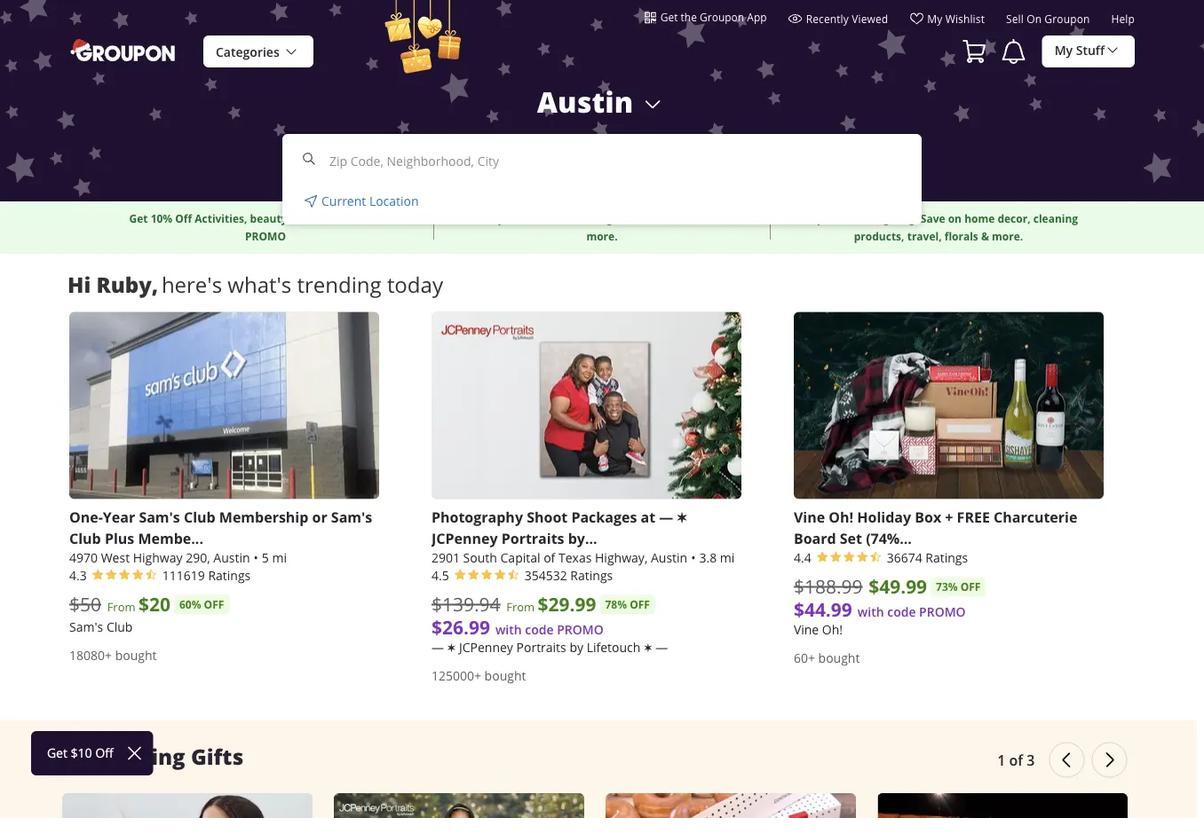 Task type: vqa. For each thing, say whether or not it's contained in the screenshot.
18080+ Bought in the bottom of the page
yes



Task type: describe. For each thing, give the bounding box(es) containing it.
$29.99
[[538, 592, 596, 617]]

get for get the groupon app
[[660, 10, 678, 24]]

$44.99 with code promo vine oh!
[[794, 597, 966, 638]]

1
[[998, 751, 1006, 770]]

125000+ bought
[[432, 668, 526, 684]]

1 horizontal spatial sam's
[[139, 507, 180, 527]]

holidays
[[464, 211, 509, 226]]

decor,
[[998, 211, 1031, 226]]

highway,
[[595, 550, 648, 566]]

on inside "link"
[[1027, 12, 1042, 26]]

mi inside "one-year sam's club membership or sam's club plus membe... 4970 west highway 290, austin • 5 mi"
[[272, 550, 287, 566]]

36674 ratings
[[887, 550, 968, 566]]

free
[[957, 507, 990, 527]]

vine inside vine oh! holiday box + free charcuterie board set (74%...
[[794, 507, 825, 527]]

my stuff button
[[1042, 35, 1135, 67]]

packages
[[571, 507, 637, 527]]

1 of 3
[[998, 751, 1035, 770]]

at
[[641, 507, 655, 527]]

2 horizontal spatial club
[[184, 507, 215, 527]]

• inside photography shoot packages at — ✶ jcpenney portraits by... 2901 south capital of texas highway, austin • 3.8 mi
[[691, 550, 696, 566]]

search groupon search field containing austin
[[282, 83, 932, 225]]

flowers
[[690, 211, 730, 226]]

+
[[945, 507, 953, 527]]

18080+ bought
[[69, 647, 157, 664]]

Austin search field
[[293, 141, 911, 179]]

off
[[175, 211, 192, 226]]

texas
[[559, 550, 592, 566]]

year
[[103, 507, 135, 527]]

prep
[[799, 211, 824, 226]]

$26.99 with code promo — ✶ jcpenney portraits by lifetouch ✶ —
[[432, 614, 668, 656]]

4.5
[[432, 567, 449, 584]]

4.3
[[69, 567, 87, 584]]

code for $44.99
[[887, 604, 916, 620]]

promo for $44.99
[[919, 604, 966, 620]]

my for my stuff
[[1055, 42, 1073, 59]]

recently
[[806, 12, 849, 26]]

shoot
[[527, 507, 568, 527]]

60+ bought
[[794, 650, 860, 666]]

current location
[[321, 193, 419, 210]]

austin inside "one-year sam's club membership or sam's club plus membe... 4970 west highway 290, austin • 5 mi"
[[213, 550, 250, 566]]

gifts
[[191, 742, 244, 771]]

trending
[[297, 270, 382, 299]]

more. inside get 10% off activities, beauty, and more. use code promo
[[316, 211, 347, 226]]

or
[[312, 507, 327, 527]]

1 horizontal spatial of
[[1009, 751, 1023, 770]]

2 horizontal spatial ratings
[[926, 550, 968, 566]]

photography
[[432, 507, 523, 527]]

4970
[[69, 550, 98, 566]]

prep for thanksgiving! save on home decor, cleaning products, travel, florals & more.
[[799, 211, 1078, 244]]

73% off
[[936, 580, 981, 595]]

prep for thanksgiving! save on home decor, cleaning products, travel, florals & more. link
[[792, 210, 1085, 246]]

bought for $26.99
[[485, 668, 526, 684]]

the
[[681, 10, 697, 24]]

current
[[321, 193, 366, 210]]

1 horizontal spatial ✶
[[644, 639, 652, 656]]

what's
[[228, 270, 292, 299]]

bought for $44.99
[[818, 650, 860, 666]]

save for more.
[[563, 211, 587, 226]]

code
[[373, 211, 402, 226]]

111619 ratings
[[162, 567, 251, 584]]

0 horizontal spatial bought
[[115, 647, 157, 664]]

help link
[[1111, 12, 1135, 33]]

354532 ratings
[[525, 567, 613, 584]]

plus
[[105, 529, 134, 548]]

2 horizontal spatial sam's
[[331, 507, 372, 527]]

promo inside get 10% off activities, beauty, and more. use code promo
[[245, 229, 286, 244]]

73%
[[936, 580, 958, 595]]

$20
[[139, 592, 170, 617]]

mi inside photography shoot packages at — ✶ jcpenney portraits by... 2901 south capital of texas highway, austin • 3.8 mi
[[720, 550, 735, 566]]

— right "lifetouch"
[[656, 639, 668, 656]]

viewed
[[852, 12, 888, 26]]

holiday
[[857, 507, 911, 527]]

get for get 10% off activities, beauty, and more. use code promo
[[129, 211, 148, 226]]

off for $26.99
[[630, 597, 650, 613]]

60%
[[179, 597, 201, 613]]

groupon for on
[[1045, 12, 1090, 26]]

78% off
[[605, 597, 650, 613]]

$50
[[69, 592, 101, 617]]

my wishlist
[[927, 12, 985, 26]]

trending gifts
[[87, 742, 244, 771]]

austin inside button
[[537, 83, 633, 121]]

$26.99
[[432, 614, 490, 640]]

3
[[1027, 751, 1035, 770]]

lifetouch
[[587, 639, 641, 656]]

$44.99
[[794, 597, 852, 622]]

promo for $26.99
[[557, 621, 604, 638]]

here's
[[162, 270, 222, 299]]

use
[[350, 211, 370, 226]]

code for $26.99
[[525, 621, 554, 638]]

my for my wishlist
[[927, 12, 943, 26]]

sell on groupon link
[[1006, 12, 1090, 33]]

portraits for $26.99
[[516, 639, 566, 656]]

3.8
[[699, 550, 717, 566]]

jcpenney for 2901 south capital of texas highway, austin
[[432, 529, 498, 548]]

one-year sam's club membership or sam's club plus membe... 4970 west highway 290, austin • 5 mi
[[69, 507, 372, 566]]

austin inside photography shoot packages at — ✶ jcpenney portraits by... 2901 south capital of texas highway, austin • 3.8 mi
[[651, 550, 688, 566]]

36674
[[887, 550, 922, 566]]

off inside "$50 from $20 60% off sam's club"
[[204, 597, 224, 613]]

with for $44.99
[[858, 604, 884, 620]]

by
[[570, 639, 583, 656]]



Task type: locate. For each thing, give the bounding box(es) containing it.
1 horizontal spatial off
[[630, 597, 650, 613]]

holidays are here! save on gifts, activities, flowers & more.
[[464, 211, 741, 244]]

1 horizontal spatial •
[[691, 550, 696, 566]]

today
[[387, 270, 443, 299]]

photography shoot packages at — ✶ jcpenney portraits by... 2901 south capital of texas highway, austin • 3.8 mi
[[432, 507, 735, 566]]

trending
[[87, 742, 185, 771]]

$49.99
[[869, 574, 927, 600]]

& right flowers
[[733, 211, 741, 226]]

promo down beauty,
[[245, 229, 286, 244]]

my wishlist link
[[910, 12, 985, 33]]

0 horizontal spatial save
[[563, 211, 587, 226]]

on for prep for thanksgiving! save on home decor, cleaning products, travel, florals & more.
[[948, 211, 962, 226]]

hi ruby, here's what's trending today
[[67, 270, 443, 299]]

code inside the $44.99 with code promo vine oh!
[[887, 604, 916, 620]]

get left 10%
[[129, 211, 148, 226]]

bought right 60+
[[818, 650, 860, 666]]

get inside get 10% off activities, beauty, and more. use code promo
[[129, 211, 148, 226]]

portraits left by at the bottom left
[[516, 639, 566, 656]]

sam's up membe...
[[139, 507, 180, 527]]

on for holidays are here! save on gifts, activities, flowers & more.
[[590, 211, 604, 226]]

oh! up "set"
[[829, 507, 854, 527]]

here!
[[533, 211, 560, 226]]

more. down current
[[316, 211, 347, 226]]

jcpenney down photography
[[432, 529, 498, 548]]

save inside holidays are here! save on gifts, activities, flowers & more.
[[563, 211, 587, 226]]

for
[[826, 211, 842, 226]]

vine up board
[[794, 507, 825, 527]]

one-
[[69, 507, 103, 527]]

1 vertical spatial of
[[1009, 751, 1023, 770]]

1 mi from the left
[[272, 550, 287, 566]]

1 horizontal spatial promo
[[557, 621, 604, 638]]

1 vertical spatial club
[[69, 529, 101, 548]]

1 horizontal spatial on
[[948, 211, 962, 226]]

0 horizontal spatial code
[[525, 621, 554, 638]]

1 horizontal spatial groupon
[[1045, 12, 1090, 26]]

get left the
[[660, 10, 678, 24]]

from down 354532
[[506, 600, 535, 615]]

✶ right "lifetouch"
[[644, 639, 652, 656]]

austin button
[[537, 83, 667, 122]]

portraits inside photography shoot packages at — ✶ jcpenney portraits by... 2901 south capital of texas highway, austin • 3.8 mi
[[501, 529, 564, 548]]

groupon for the
[[700, 10, 744, 24]]

austin up 111619 ratings
[[213, 550, 250, 566]]

2 horizontal spatial off
[[961, 580, 981, 595]]

save
[[563, 211, 587, 226], [921, 211, 945, 226]]

1 vertical spatial promo
[[919, 604, 966, 620]]

oh!
[[829, 507, 854, 527], [822, 621, 843, 638]]

1 • from the left
[[254, 550, 258, 566]]

Search Groupon search field
[[282, 83, 932, 225], [282, 136, 922, 173]]

of up 354532
[[544, 550, 555, 566]]

membe...
[[138, 529, 203, 548]]

groupon inside button
[[700, 10, 744, 24]]

— for 2901 south capital of texas highway, austin
[[659, 507, 673, 527]]

111619
[[162, 567, 205, 584]]

0 vertical spatial code
[[887, 604, 916, 620]]

✶ up 125000+
[[447, 639, 456, 656]]

with down $49.99 at the right bottom of the page
[[858, 604, 884, 620]]

2901
[[432, 550, 460, 566]]

bought right 125000+
[[485, 668, 526, 684]]

location
[[369, 193, 419, 210]]

$188.99
[[794, 574, 863, 599]]

354532
[[525, 567, 567, 584]]

groupon image
[[69, 38, 179, 63]]

on left gifts,
[[590, 211, 604, 226]]

& down home in the top right of the page
[[981, 229, 989, 244]]

austin
[[537, 83, 633, 121], [213, 550, 250, 566], [651, 550, 688, 566]]

get inside 'get the groupon app' button
[[660, 10, 678, 24]]

recently viewed link
[[788, 12, 888, 33]]

club up '18080+ bought'
[[106, 619, 133, 635]]

categories
[[216, 44, 279, 60]]

0 horizontal spatial of
[[544, 550, 555, 566]]

more. inside holidays are here! save on gifts, activities, flowers & more.
[[586, 229, 618, 244]]

groupon inside "link"
[[1045, 12, 1090, 26]]

— for $26.99
[[432, 639, 444, 656]]

1 save from the left
[[563, 211, 587, 226]]

by...
[[568, 529, 597, 548]]

2 from from the left
[[506, 600, 535, 615]]

0 horizontal spatial ✶
[[447, 639, 456, 656]]

with inside the $44.99 with code promo vine oh!
[[858, 604, 884, 620]]

highway
[[133, 550, 183, 566]]

• left 5
[[254, 550, 258, 566]]

activities,
[[195, 211, 247, 226]]

stuff
[[1076, 42, 1105, 59]]

products,
[[854, 229, 905, 244]]

are
[[512, 211, 530, 226]]

jcpenney inside photography shoot packages at — ✶ jcpenney portraits by... 2901 south capital of texas highway, austin • 3.8 mi
[[432, 529, 498, 548]]

save right here!
[[563, 211, 587, 226]]

• left 3.8
[[691, 550, 696, 566]]

groupon
[[700, 10, 744, 24], [1045, 12, 1090, 26]]

0 horizontal spatial off
[[204, 597, 224, 613]]

recently viewed
[[806, 12, 888, 26]]

0 vertical spatial jcpenney
[[432, 529, 498, 548]]

on right sell
[[1027, 12, 1042, 26]]

from $29.99
[[506, 592, 596, 617]]

2 save from the left
[[921, 211, 945, 226]]

get the groupon app button
[[644, 9, 767, 25]]

mi
[[272, 550, 287, 566], [720, 550, 735, 566]]

1 from from the left
[[107, 600, 136, 615]]

✶ right at
[[677, 507, 687, 527]]

0 horizontal spatial from
[[107, 600, 136, 615]]

with
[[858, 604, 884, 620], [495, 621, 522, 638]]

1 vine from the top
[[794, 507, 825, 527]]

wishlist
[[946, 12, 985, 26]]

0 horizontal spatial mi
[[272, 550, 287, 566]]

promo inside the $44.99 with code promo vine oh!
[[919, 604, 966, 620]]

save up travel,
[[921, 211, 945, 226]]

1 vertical spatial vine
[[794, 621, 819, 638]]

2 vertical spatial promo
[[557, 621, 604, 638]]

my stuff
[[1055, 42, 1105, 59]]

0 horizontal spatial promo
[[245, 229, 286, 244]]

oh! inside vine oh! holiday box + free charcuterie board set (74%...
[[829, 507, 854, 527]]

on inside prep for thanksgiving! save on home decor, cleaning products, travel, florals & more.
[[948, 211, 962, 226]]

0 vertical spatial promo
[[245, 229, 286, 244]]

austin left 3.8
[[651, 550, 688, 566]]

off right 78%
[[630, 597, 650, 613]]

2 vine from the top
[[794, 621, 819, 638]]

0 horizontal spatial club
[[69, 529, 101, 548]]

jcpenney up 125000+ bought
[[459, 639, 513, 656]]

1 horizontal spatial my
[[1055, 42, 1073, 59]]

app
[[747, 10, 767, 24]]

club inside "$50 from $20 60% off sam's club"
[[106, 619, 133, 635]]

1 search groupon search field from the top
[[282, 83, 932, 225]]

1 horizontal spatial bought
[[485, 668, 526, 684]]

of
[[544, 550, 555, 566], [1009, 751, 1023, 770]]

0 horizontal spatial •
[[254, 550, 258, 566]]

from inside "$50 from $20 60% off sam's club"
[[107, 600, 136, 615]]

0 vertical spatial get
[[660, 10, 678, 24]]

2 horizontal spatial austin
[[651, 550, 688, 566]]

ruby,
[[96, 270, 158, 299]]

ratings down 290, at the bottom left of the page
[[208, 567, 251, 584]]

2 horizontal spatial bought
[[818, 650, 860, 666]]

bought down "$50 from $20 60% off sam's club"
[[115, 647, 157, 664]]

4.4
[[794, 550, 811, 566]]

home
[[965, 211, 995, 226]]

vine inside the $44.99 with code promo vine oh!
[[794, 621, 819, 638]]

2 horizontal spatial more.
[[992, 229, 1023, 244]]

1 horizontal spatial club
[[106, 619, 133, 635]]

oh! inside the $44.99 with code promo vine oh!
[[822, 621, 843, 638]]

my
[[927, 12, 943, 26], [1055, 42, 1073, 59]]

activities,
[[636, 211, 687, 226]]

0 horizontal spatial more.
[[316, 211, 347, 226]]

78%
[[605, 597, 627, 613]]

south
[[463, 550, 497, 566]]

1 horizontal spatial with
[[858, 604, 884, 620]]

✶ for $26.99
[[447, 639, 456, 656]]

125000+
[[432, 668, 481, 684]]

portraits for photography
[[501, 529, 564, 548]]

with right $26.99
[[495, 621, 522, 638]]

1 horizontal spatial get
[[660, 10, 678, 24]]

code
[[887, 604, 916, 620], [525, 621, 554, 638]]

jcpenney for $26.99
[[459, 639, 513, 656]]

promo down 73%
[[919, 604, 966, 620]]

0 vertical spatial my
[[927, 12, 943, 26]]

vine up 60+
[[794, 621, 819, 638]]

from
[[107, 600, 136, 615], [506, 600, 535, 615]]

austin up austin search field
[[537, 83, 633, 121]]

of right 1
[[1009, 751, 1023, 770]]

code down from $29.99
[[525, 621, 554, 638]]

0 vertical spatial &
[[733, 211, 741, 226]]

ratings for $139.94
[[570, 567, 613, 584]]

2 horizontal spatial ✶
[[677, 507, 687, 527]]

mi right 3.8
[[720, 550, 735, 566]]

1 horizontal spatial code
[[887, 604, 916, 620]]

2 search groupon search field from the top
[[282, 136, 922, 173]]

2 vertical spatial club
[[106, 619, 133, 635]]

1 vertical spatial portraits
[[516, 639, 566, 656]]

✶ inside photography shoot packages at — ✶ jcpenney portraits by... 2901 south capital of texas highway, austin • 3.8 mi
[[677, 507, 687, 527]]

1 horizontal spatial austin
[[537, 83, 633, 121]]

more. down decor,
[[992, 229, 1023, 244]]

1 vertical spatial get
[[129, 211, 148, 226]]

off right 73%
[[961, 580, 981, 595]]

0 horizontal spatial &
[[733, 211, 741, 226]]

1 vertical spatial code
[[525, 621, 554, 638]]

290,
[[186, 550, 210, 566]]

get 10% off activities, beauty, and more. use code promo
[[129, 211, 402, 244]]

1 horizontal spatial mi
[[720, 550, 735, 566]]

✶
[[677, 507, 687, 527], [447, 639, 456, 656], [644, 639, 652, 656]]

2 horizontal spatial promo
[[919, 604, 966, 620]]

jcpenney
[[432, 529, 498, 548], [459, 639, 513, 656]]

— up 125000+
[[432, 639, 444, 656]]

from inside from $29.99
[[506, 600, 535, 615]]

mi right 5
[[272, 550, 287, 566]]

off right 60% at the left
[[204, 597, 224, 613]]

gifts,
[[607, 211, 633, 226]]

0 vertical spatial club
[[184, 507, 215, 527]]

more. inside prep for thanksgiving! save on home decor, cleaning products, travel, florals & more.
[[992, 229, 1023, 244]]

promo up by at the bottom left
[[557, 621, 604, 638]]

on inside holidays are here! save on gifts, activities, flowers & more.
[[590, 211, 604, 226]]

save for travel,
[[921, 211, 945, 226]]

1 horizontal spatial more.
[[586, 229, 618, 244]]

0 horizontal spatial on
[[590, 211, 604, 226]]

ratings down texas
[[570, 567, 613, 584]]

my left wishlist
[[927, 12, 943, 26]]

0 horizontal spatial with
[[495, 621, 522, 638]]

(74%...
[[866, 529, 912, 548]]

0 horizontal spatial austin
[[213, 550, 250, 566]]

beauty,
[[250, 211, 290, 226]]

help
[[1111, 12, 1135, 26]]

vine oh! holiday box + free charcuterie board set (74%...
[[794, 507, 1078, 548]]

holidays are here! save on gifts, activities, flowers & more. link
[[456, 210, 749, 246]]

— inside photography shoot packages at — ✶ jcpenney portraits by... 2901 south capital of texas highway, austin • 3.8 mi
[[659, 507, 673, 527]]

and
[[293, 211, 313, 226]]

$139.94
[[432, 592, 501, 617]]

sam's
[[139, 507, 180, 527], [331, 507, 372, 527], [69, 619, 103, 635]]

off
[[961, 580, 981, 595], [204, 597, 224, 613], [630, 597, 650, 613]]

code down $49.99 at the right bottom of the page
[[887, 604, 916, 620]]

my inside button
[[1055, 42, 1073, 59]]

0 horizontal spatial get
[[129, 211, 148, 226]]

promo inside $26.99 with code promo — ✶ jcpenney portraits by lifetouch ✶ —
[[557, 621, 604, 638]]

0 vertical spatial vine
[[794, 507, 825, 527]]

get the groupon app
[[660, 10, 767, 24]]

2 mi from the left
[[720, 550, 735, 566]]

1 vertical spatial &
[[981, 229, 989, 244]]

0 horizontal spatial my
[[927, 12, 943, 26]]

1 horizontal spatial ratings
[[570, 567, 613, 584]]

1 vertical spatial my
[[1055, 42, 1073, 59]]

florals
[[945, 229, 978, 244]]

with inside $26.99 with code promo — ✶ jcpenney portraits by lifetouch ✶ —
[[495, 621, 522, 638]]

capital
[[500, 550, 540, 566]]

on
[[1027, 12, 1042, 26], [590, 211, 604, 226], [948, 211, 962, 226]]

• inside "one-year sam's club membership or sam's club plus membe... 4970 west highway 290, austin • 5 mi"
[[254, 550, 258, 566]]

sell on groupon
[[1006, 12, 1090, 26]]

ratings up 73%
[[926, 550, 968, 566]]

off for $44.99
[[961, 580, 981, 595]]

with for $26.99
[[495, 621, 522, 638]]

travel,
[[907, 229, 942, 244]]

0 vertical spatial with
[[858, 604, 884, 620]]

groupon up my stuff
[[1045, 12, 1090, 26]]

sam's inside "$50 from $20 60% off sam's club"
[[69, 619, 103, 635]]

my left "stuff"
[[1055, 42, 1073, 59]]

portraits inside $26.99 with code promo — ✶ jcpenney portraits by lifetouch ✶ —
[[516, 639, 566, 656]]

jcpenney inside $26.99 with code promo — ✶ jcpenney portraits by lifetouch ✶ —
[[459, 639, 513, 656]]

0 horizontal spatial sam's
[[69, 619, 103, 635]]

1 horizontal spatial &
[[981, 229, 989, 244]]

more. down gifts,
[[586, 229, 618, 244]]

code inside $26.99 with code promo — ✶ jcpenney portraits by lifetouch ✶ —
[[525, 621, 554, 638]]

1 vertical spatial with
[[495, 621, 522, 638]]

sam's down $50
[[69, 619, 103, 635]]

notifications inbox image
[[1000, 37, 1028, 66]]

0 horizontal spatial groupon
[[700, 10, 744, 24]]

groupon right the
[[700, 10, 744, 24]]

ratings for $50
[[208, 567, 251, 584]]

from left $20
[[107, 600, 136, 615]]

0 vertical spatial of
[[544, 550, 555, 566]]

0 vertical spatial oh!
[[829, 507, 854, 527]]

save inside prep for thanksgiving! save on home decor, cleaning products, travel, florals & more.
[[921, 211, 945, 226]]

cleaning
[[1033, 211, 1078, 226]]

& inside holidays are here! save on gifts, activities, flowers & more.
[[733, 211, 741, 226]]

west
[[101, 550, 130, 566]]

thanksgiving!
[[845, 211, 918, 226]]

2 horizontal spatial on
[[1027, 12, 1042, 26]]

of inside photography shoot packages at — ✶ jcpenney portraits by... 2901 south capital of texas highway, austin • 3.8 mi
[[544, 550, 555, 566]]

club up membe...
[[184, 507, 215, 527]]

— right at
[[659, 507, 673, 527]]

& inside prep for thanksgiving! save on home decor, cleaning products, travel, florals & more.
[[981, 229, 989, 244]]

0 vertical spatial portraits
[[501, 529, 564, 548]]

1 vertical spatial jcpenney
[[459, 639, 513, 656]]

set
[[840, 529, 862, 548]]

club up 4970
[[69, 529, 101, 548]]

1 horizontal spatial save
[[921, 211, 945, 226]]

sam's right or
[[331, 507, 372, 527]]

✶ for 2901 south capital of texas highway, austin
[[677, 507, 687, 527]]

2 • from the left
[[691, 550, 696, 566]]

0 horizontal spatial ratings
[[208, 567, 251, 584]]

1 vertical spatial oh!
[[822, 621, 843, 638]]

on up florals
[[948, 211, 962, 226]]

oh! up 60+ bought
[[822, 621, 843, 638]]

portraits up capital
[[501, 529, 564, 548]]

board
[[794, 529, 836, 548]]

1 horizontal spatial from
[[506, 600, 535, 615]]



